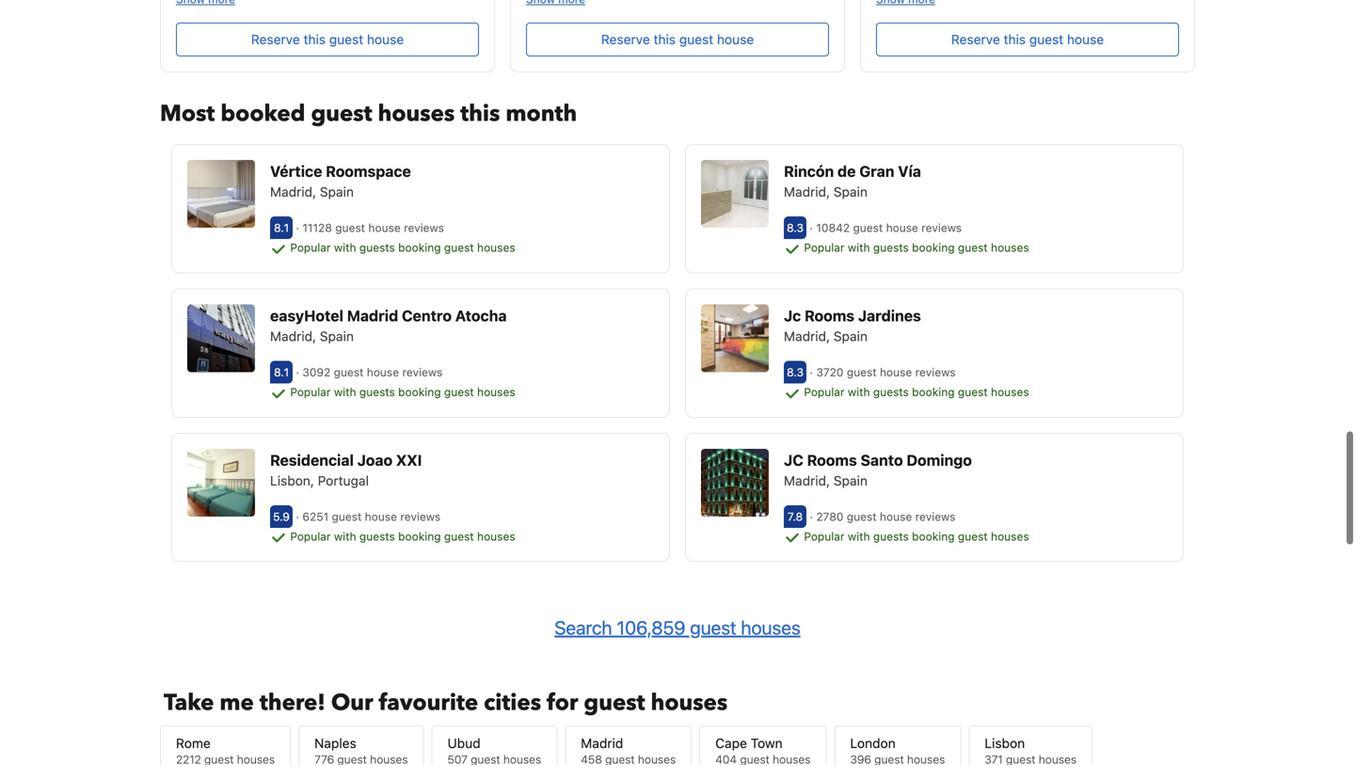 Task type: describe. For each thing, give the bounding box(es) containing it.
ubud
[[448, 736, 481, 751]]

jc rooms jardines madrid, spain
[[784, 307, 921, 344]]

gran
[[860, 162, 895, 180]]

me
[[220, 688, 254, 719]]

reviews down jc rooms jardines link in the right top of the page
[[915, 366, 956, 379]]

10842
[[816, 221, 850, 234]]

1 reserve this guest house link from the left
[[176, 23, 479, 57]]

jc
[[784, 307, 801, 325]]

from 208 reviews element for jardines
[[810, 366, 959, 379]]

popular for vértice
[[290, 241, 331, 254]]

rincón de gran vía image
[[701, 160, 769, 228]]

madrid, inside the jc rooms jardines madrid, spain
[[784, 328, 830, 344]]

3092
[[302, 366, 331, 379]]

roomspace
[[326, 162, 411, 180]]

reviews for jc rooms santo domingo
[[915, 510, 956, 523]]

6251 guest house reviews
[[299, 510, 444, 523]]

madrid, for jc rooms santo domingo
[[784, 473, 830, 488]]

popular for jc
[[804, 530, 845, 543]]

our
[[331, 688, 373, 719]]

11128 guest house reviews
[[299, 221, 447, 234]]

vértice roomspace link
[[270, 160, 654, 183]]

easyhotel madrid centro atocha image
[[187, 304, 255, 372]]

rincón de gran vía link
[[784, 160, 1168, 183]]

spain for jc rooms santo domingo
[[834, 473, 868, 488]]

booking for rincón de gran vía
[[912, 241, 955, 254]]

madrid inside easyhotel madrid centro atocha madrid, spain
[[347, 307, 398, 325]]

guests for madrid,
[[359, 241, 395, 254]]

take me there! our favourite cities for guest houses
[[164, 688, 728, 719]]

madrid, for rincón de gran vía
[[784, 184, 830, 200]]

spain inside the jc rooms jardines madrid, spain
[[834, 328, 868, 344]]

portugal
[[318, 473, 369, 488]]

booking for jc rooms santo domingo
[[912, 530, 955, 543]]

8.1 for vértice
[[274, 221, 289, 234]]

jc rooms jardines link
[[784, 304, 1168, 327]]

there!
[[260, 688, 326, 719]]

vértice roomspace image
[[187, 160, 255, 228]]

reviews for residencial joao xxi
[[400, 510, 441, 523]]

scored 8.1 element for vértice roomspace
[[270, 217, 293, 239]]

7.8
[[788, 510, 803, 523]]

popular with guests booking guest houses for madrid,
[[287, 241, 515, 254]]

santo
[[861, 451, 903, 469]]

guests for jardines
[[873, 385, 909, 399]]

1 reserve this guest house from the left
[[251, 32, 404, 47]]

booking for vértice roomspace
[[398, 241, 441, 254]]

easyhotel madrid centro atocha madrid, spain
[[270, 307, 507, 344]]

most
[[160, 98, 215, 130]]

rome
[[176, 736, 211, 751]]

town
[[751, 736, 783, 751]]

houses for vértice roomspace
[[477, 241, 515, 254]]

houses for residencial joao xxi
[[477, 530, 515, 543]]

popular with guests booking guest houses for xxi
[[287, 530, 515, 543]]

residencial
[[270, 451, 354, 469]]

1 reserve from the left
[[251, 32, 300, 47]]

xxi
[[396, 451, 422, 469]]

2780
[[816, 510, 844, 523]]

vértice roomspace madrid, spain
[[270, 162, 411, 200]]

jc
[[784, 451, 804, 469]]

8.1 for easyhotel
[[274, 366, 289, 379]]

rooms for jc
[[807, 451, 857, 469]]

houses for rincón de gran vía
[[991, 241, 1029, 254]]

cape town link
[[700, 726, 827, 765]]

residencial joao xxi image
[[187, 449, 255, 517]]

2 reserve from the left
[[601, 32, 650, 47]]

vértice
[[270, 162, 322, 180]]

with for santo
[[848, 530, 870, 543]]

atocha
[[455, 307, 507, 325]]

reviews down "rincón de gran vía" "link" at the top right of page
[[922, 221, 962, 234]]

2 reserve this guest house from the left
[[601, 32, 754, 47]]

reviews for easyhotel madrid centro atocha
[[402, 366, 443, 379]]

from 208 reviews element for xxi
[[296, 510, 444, 523]]

guests for centro
[[359, 385, 395, 399]]

with for madrid,
[[334, 241, 356, 254]]

lisbon link
[[969, 726, 1093, 765]]

for
[[547, 688, 578, 719]]

madrid, inside vértice roomspace madrid, spain
[[270, 184, 316, 200]]

madrid link
[[565, 726, 692, 765]]

from 208 reviews element for madrid,
[[296, 221, 447, 234]]

houses for jc rooms jardines
[[991, 385, 1029, 399]]

easyhotel madrid centro atocha link
[[270, 304, 654, 327]]

3720
[[816, 366, 844, 379]]

from 208 reviews element for gran
[[810, 221, 965, 234]]

5.9
[[273, 510, 290, 523]]



Task type: vqa. For each thing, say whether or not it's contained in the screenshot.
from within the Las Vegas Deals from $84 per night
no



Task type: locate. For each thing, give the bounding box(es) containing it.
0 vertical spatial 8.3
[[787, 221, 804, 234]]

scored 8.1 element left 3092
[[270, 361, 293, 384]]

madrid
[[347, 307, 398, 325], [581, 736, 623, 751]]

scored 8.3 element for jc
[[784, 361, 807, 384]]

3 reserve from the left
[[951, 32, 1000, 47]]

popular with guests booking guest houses down 11128 guest house reviews on the top of page
[[287, 241, 515, 254]]

booking
[[398, 241, 441, 254], [912, 241, 955, 254], [398, 385, 441, 399], [912, 385, 955, 399], [398, 530, 441, 543], [912, 530, 955, 543]]

guests down 3092 guest house reviews
[[359, 385, 395, 399]]

joao
[[357, 451, 393, 469]]

popular with guests booking guest houses for gran
[[801, 241, 1029, 254]]

3092 guest house reviews
[[299, 366, 446, 379]]

spain down roomspace
[[320, 184, 354, 200]]

guests down 2780 guest house reviews
[[873, 530, 909, 543]]

1 vertical spatial 8.3
[[787, 366, 804, 379]]

from 208 reviews element containing 3720 guest house reviews
[[810, 366, 959, 379]]

spain down the santo
[[834, 473, 868, 488]]

houses for jc rooms santo domingo
[[991, 530, 1029, 543]]

popular with guests booking guest houses down "6251 guest house reviews" on the bottom of page
[[287, 530, 515, 543]]

popular down 3092
[[290, 385, 331, 399]]

rincón
[[784, 162, 834, 180]]

popular with guests booking guest houses for santo
[[801, 530, 1029, 543]]

cape
[[716, 736, 747, 751]]

centro
[[402, 307, 452, 325]]

guests for gran
[[873, 241, 909, 254]]

take
[[164, 688, 214, 719]]

8.1
[[274, 221, 289, 234], [274, 366, 289, 379]]

reserve
[[251, 32, 300, 47], [601, 32, 650, 47], [951, 32, 1000, 47]]

london
[[850, 736, 896, 751]]

2 8.1 from the top
[[274, 366, 289, 379]]

jc rooms santo domingo image
[[701, 449, 769, 517]]

from 208 reviews element for centro
[[296, 366, 446, 379]]

spain for easyhotel madrid centro atocha
[[320, 328, 354, 344]]

1 horizontal spatial reserve
[[601, 32, 650, 47]]

booking for easyhotel madrid centro atocha
[[398, 385, 441, 399]]

popular with guests booking guest houses down 8.3 10842 guest house reviews
[[801, 241, 1029, 254]]

0 horizontal spatial reserve this guest house link
[[176, 23, 479, 57]]

madrid, for easyhotel madrid centro atocha
[[270, 328, 316, 344]]

2780 guest house reviews
[[813, 510, 959, 523]]

popular with guests booking guest houses down 3092 guest house reviews
[[287, 385, 515, 399]]

jc rooms santo domingo madrid, spain
[[784, 451, 972, 488]]

madrid, inside rincón de gran vía madrid, spain
[[784, 184, 830, 200]]

1 vertical spatial scored 8.3 element
[[784, 361, 807, 384]]

houses
[[378, 98, 455, 130], [477, 241, 515, 254], [991, 241, 1029, 254], [477, 385, 515, 399], [991, 385, 1029, 399], [477, 530, 515, 543], [991, 530, 1029, 543], [741, 617, 801, 639], [651, 688, 728, 719]]

2 horizontal spatial reserve this guest house
[[951, 32, 1104, 47]]

vía
[[898, 162, 921, 180]]

booking for residencial joao xxi
[[398, 530, 441, 543]]

reviews down the xxi
[[400, 510, 441, 523]]

from 208 reviews element down "portugal"
[[296, 510, 444, 523]]

0 horizontal spatial madrid
[[347, 307, 398, 325]]

from 208 reviews element for santo
[[810, 510, 959, 523]]

from 208 reviews element down the jc rooms jardines madrid, spain
[[810, 366, 959, 379]]

residencial joao xxi link
[[270, 449, 654, 471]]

8.1 left 3092
[[274, 366, 289, 379]]

this
[[304, 32, 326, 47], [654, 32, 676, 47], [1004, 32, 1026, 47], [460, 98, 500, 130]]

guests down '8.3 3720 guest house reviews'
[[873, 385, 909, 399]]

1 vertical spatial rooms
[[807, 451, 857, 469]]

8.3 for rincón
[[787, 221, 804, 234]]

3 reserve this guest house link from the left
[[876, 23, 1179, 57]]

london link
[[834, 726, 961, 765]]

popular down 2780
[[804, 530, 845, 543]]

popular with guests booking guest houses for jardines
[[801, 385, 1029, 399]]

1 horizontal spatial madrid
[[581, 736, 623, 751]]

guests
[[359, 241, 395, 254], [873, 241, 909, 254], [359, 385, 395, 399], [873, 385, 909, 399], [359, 530, 395, 543], [873, 530, 909, 543]]

from 208 reviews element
[[296, 221, 447, 234], [810, 221, 965, 234], [296, 366, 446, 379], [810, 366, 959, 379], [296, 510, 444, 523], [810, 510, 959, 523]]

search 106,859 guest houses link
[[555, 617, 801, 639]]

favourite
[[379, 688, 478, 719]]

naples link
[[298, 726, 424, 765]]

popular down 10842
[[804, 241, 845, 254]]

spain up the 3720
[[834, 328, 868, 344]]

rooms inside jc rooms santo domingo madrid, spain
[[807, 451, 857, 469]]

2 scored 8.3 element from the top
[[784, 361, 807, 384]]

reserve this guest house
[[251, 32, 404, 47], [601, 32, 754, 47], [951, 32, 1104, 47]]

with for xxi
[[334, 530, 356, 543]]

most booked guest houses this month
[[160, 98, 577, 130]]

guests for santo
[[873, 530, 909, 543]]

6251
[[302, 510, 329, 523]]

rooms
[[805, 307, 855, 325], [807, 451, 857, 469]]

scored 8.3 element left 10842
[[784, 217, 807, 239]]

lisbon
[[985, 736, 1025, 751]]

jardines
[[858, 307, 921, 325]]

guests for xxi
[[359, 530, 395, 543]]

ubud link
[[432, 726, 557, 765]]

popular for residencial
[[290, 530, 331, 543]]

booking down 11128 guest house reviews on the top of page
[[398, 241, 441, 254]]

rooms inside the jc rooms jardines madrid, spain
[[805, 307, 855, 325]]

cities
[[484, 688, 541, 719]]

scored 8.1 element for easyhotel madrid centro atocha
[[270, 361, 293, 384]]

from 208 reviews element containing 11128 guest house reviews
[[296, 221, 447, 234]]

spain down easyhotel
[[320, 328, 354, 344]]

11128
[[302, 221, 332, 234]]

3 reserve this guest house from the left
[[951, 32, 1104, 47]]

reviews
[[404, 221, 444, 234], [922, 221, 962, 234], [402, 366, 443, 379], [915, 366, 956, 379], [400, 510, 441, 523], [915, 510, 956, 523]]

with down "6251 guest house reviews" on the bottom of page
[[334, 530, 356, 543]]

with down 11128 guest house reviews on the top of page
[[334, 241, 356, 254]]

with for centro
[[334, 385, 356, 399]]

booking for jc rooms jardines
[[912, 385, 955, 399]]

cape town
[[716, 736, 783, 751]]

popular for easyhotel
[[290, 385, 331, 399]]

with down '8.3 3720 guest house reviews'
[[848, 385, 870, 399]]

reviews for vértice roomspace
[[404, 221, 444, 234]]

8.3
[[787, 221, 804, 234], [787, 366, 804, 379]]

spain inside rincón de gran vía madrid, spain
[[834, 184, 868, 200]]

8.3 left 10842
[[787, 221, 804, 234]]

jc rooms santo domingo link
[[784, 449, 1168, 471]]

1 horizontal spatial reserve this guest house
[[601, 32, 754, 47]]

jc rooms jardines image
[[701, 304, 769, 372]]

2 horizontal spatial reserve this guest house link
[[876, 23, 1179, 57]]

with down 3092 guest house reviews
[[334, 385, 356, 399]]

2 reserve this guest house link from the left
[[526, 23, 829, 57]]

1 scored 8.1 element from the top
[[270, 217, 293, 239]]

8.3 10842 guest house reviews
[[787, 221, 965, 234]]

with for jardines
[[848, 385, 870, 399]]

spain down de
[[834, 184, 868, 200]]

houses for easyhotel madrid centro atocha
[[477, 385, 515, 399]]

booking down '8.3 3720 guest house reviews'
[[912, 385, 955, 399]]

8.3 left the 3720
[[787, 366, 804, 379]]

0 vertical spatial scored 8.1 element
[[270, 217, 293, 239]]

guests down 11128 guest house reviews on the top of page
[[359, 241, 395, 254]]

1 vertical spatial 8.1
[[274, 366, 289, 379]]

spain inside jc rooms santo domingo madrid, spain
[[834, 473, 868, 488]]

1 8.1 from the top
[[274, 221, 289, 234]]

reserve this guest house link
[[176, 23, 479, 57], [526, 23, 829, 57], [876, 23, 1179, 57]]

from 208 reviews element containing 3092 guest house reviews
[[296, 366, 446, 379]]

popular with guests booking guest houses for centro
[[287, 385, 515, 399]]

popular down the 3720
[[804, 385, 845, 399]]

scored 8.3 element left the 3720
[[784, 361, 807, 384]]

0 horizontal spatial reserve
[[251, 32, 300, 47]]

scored 7.8 element
[[784, 505, 807, 528]]

rome link
[[160, 726, 291, 765]]

scored 8.1 element
[[270, 217, 293, 239], [270, 361, 293, 384]]

0 horizontal spatial reserve this guest house
[[251, 32, 404, 47]]

2 horizontal spatial reserve
[[951, 32, 1000, 47]]

with down 8.3 10842 guest house reviews
[[848, 241, 870, 254]]

1 vertical spatial scored 8.1 element
[[270, 361, 293, 384]]

booking down 2780 guest house reviews
[[912, 530, 955, 543]]

from 208 reviews element down vértice roomspace madrid, spain
[[296, 221, 447, 234]]

2 8.3 from the top
[[787, 366, 804, 379]]

with down 2780 guest house reviews
[[848, 530, 870, 543]]

de
[[838, 162, 856, 180]]

1 vertical spatial madrid
[[581, 736, 623, 751]]

popular down 6251 at the left of the page
[[290, 530, 331, 543]]

with for gran
[[848, 241, 870, 254]]

spain inside vértice roomspace madrid, spain
[[320, 184, 354, 200]]

from 208 reviews element down easyhotel madrid centro atocha madrid, spain
[[296, 366, 446, 379]]

8.3 3720 guest house reviews
[[787, 366, 959, 379]]

lisbon,
[[270, 473, 314, 488]]

madrid,
[[270, 184, 316, 200], [784, 184, 830, 200], [270, 328, 316, 344], [784, 328, 830, 344], [784, 473, 830, 488]]

reviews down centro
[[402, 366, 443, 379]]

booking down "6251 guest house reviews" on the bottom of page
[[398, 530, 441, 543]]

reviews down domingo
[[915, 510, 956, 523]]

booking down 3092 guest house reviews
[[398, 385, 441, 399]]

1 horizontal spatial reserve this guest house link
[[526, 23, 829, 57]]

popular for jc
[[804, 385, 845, 399]]

madrid, inside jc rooms santo domingo madrid, spain
[[784, 473, 830, 488]]

booking down 8.3 10842 guest house reviews
[[912, 241, 955, 254]]

106,859
[[617, 617, 686, 639]]

guests down "6251 guest house reviews" on the bottom of page
[[359, 530, 395, 543]]

easyhotel
[[270, 307, 344, 325]]

0 vertical spatial rooms
[[805, 307, 855, 325]]

1 scored 8.3 element from the top
[[784, 217, 807, 239]]

1 8.3 from the top
[[787, 221, 804, 234]]

popular down the 11128
[[290, 241, 331, 254]]

guest
[[329, 32, 363, 47], [679, 32, 714, 47], [1030, 32, 1064, 47], [311, 98, 372, 130], [335, 221, 365, 234], [853, 221, 883, 234], [444, 241, 474, 254], [958, 241, 988, 254], [334, 366, 364, 379], [847, 366, 877, 379], [444, 385, 474, 399], [958, 385, 988, 399], [332, 510, 362, 523], [847, 510, 877, 523], [444, 530, 474, 543], [958, 530, 988, 543], [690, 617, 737, 639], [584, 688, 645, 719]]

popular with guests booking guest houses
[[287, 241, 515, 254], [801, 241, 1029, 254], [287, 385, 515, 399], [801, 385, 1029, 399], [287, 530, 515, 543], [801, 530, 1029, 543]]

domingo
[[907, 451, 972, 469]]

from 208 reviews element containing 2780 guest house reviews
[[810, 510, 959, 523]]

rooms for jc
[[805, 307, 855, 325]]

0 vertical spatial madrid
[[347, 307, 398, 325]]

spain
[[320, 184, 354, 200], [834, 184, 868, 200], [320, 328, 354, 344], [834, 328, 868, 344], [834, 473, 868, 488]]

search
[[555, 617, 612, 639]]

naples
[[314, 736, 356, 751]]

month
[[506, 98, 577, 130]]

popular
[[290, 241, 331, 254], [804, 241, 845, 254], [290, 385, 331, 399], [804, 385, 845, 399], [290, 530, 331, 543], [804, 530, 845, 543]]

guests down 8.3 10842 guest house reviews
[[873, 241, 909, 254]]

0 vertical spatial scored 8.3 element
[[784, 217, 807, 239]]

reviews down vértice roomspace link
[[404, 221, 444, 234]]

popular with guests booking guest houses down '8.3 3720 guest house reviews'
[[801, 385, 1029, 399]]

0 vertical spatial 8.1
[[274, 221, 289, 234]]

scored 8.3 element
[[784, 217, 807, 239], [784, 361, 807, 384]]

8.1 left the 11128
[[274, 221, 289, 234]]

house
[[367, 32, 404, 47], [717, 32, 754, 47], [1067, 32, 1104, 47], [368, 221, 401, 234], [886, 221, 919, 234], [367, 366, 399, 379], [880, 366, 912, 379], [365, 510, 397, 523], [880, 510, 912, 523]]

scored 8.3 element for rincón
[[784, 217, 807, 239]]

madrid, inside easyhotel madrid centro atocha madrid, spain
[[270, 328, 316, 344]]

from 208 reviews element containing 10842 guest house reviews
[[810, 221, 965, 234]]

search 106,859 guest houses
[[555, 617, 801, 639]]

8.3 for jc
[[787, 366, 804, 379]]

scored 8.1 element left the 11128
[[270, 217, 293, 239]]

from 208 reviews element down gran
[[810, 221, 965, 234]]

scored 5.9 element
[[270, 505, 293, 528]]

with
[[334, 241, 356, 254], [848, 241, 870, 254], [334, 385, 356, 399], [848, 385, 870, 399], [334, 530, 356, 543], [848, 530, 870, 543]]

spain for rincón de gran vía
[[834, 184, 868, 200]]

residencial joao xxi lisbon, portugal
[[270, 451, 422, 488]]

rincón de gran vía madrid, spain
[[784, 162, 921, 200]]

2 scored 8.1 element from the top
[[270, 361, 293, 384]]

from 208 reviews element containing 6251 guest house reviews
[[296, 510, 444, 523]]

spain inside easyhotel madrid centro atocha madrid, spain
[[320, 328, 354, 344]]

popular with guests booking guest houses down 2780 guest house reviews
[[801, 530, 1029, 543]]

from 208 reviews element down jc rooms santo domingo madrid, spain
[[810, 510, 959, 523]]

booked
[[221, 98, 305, 130]]

popular for rincón
[[804, 241, 845, 254]]



